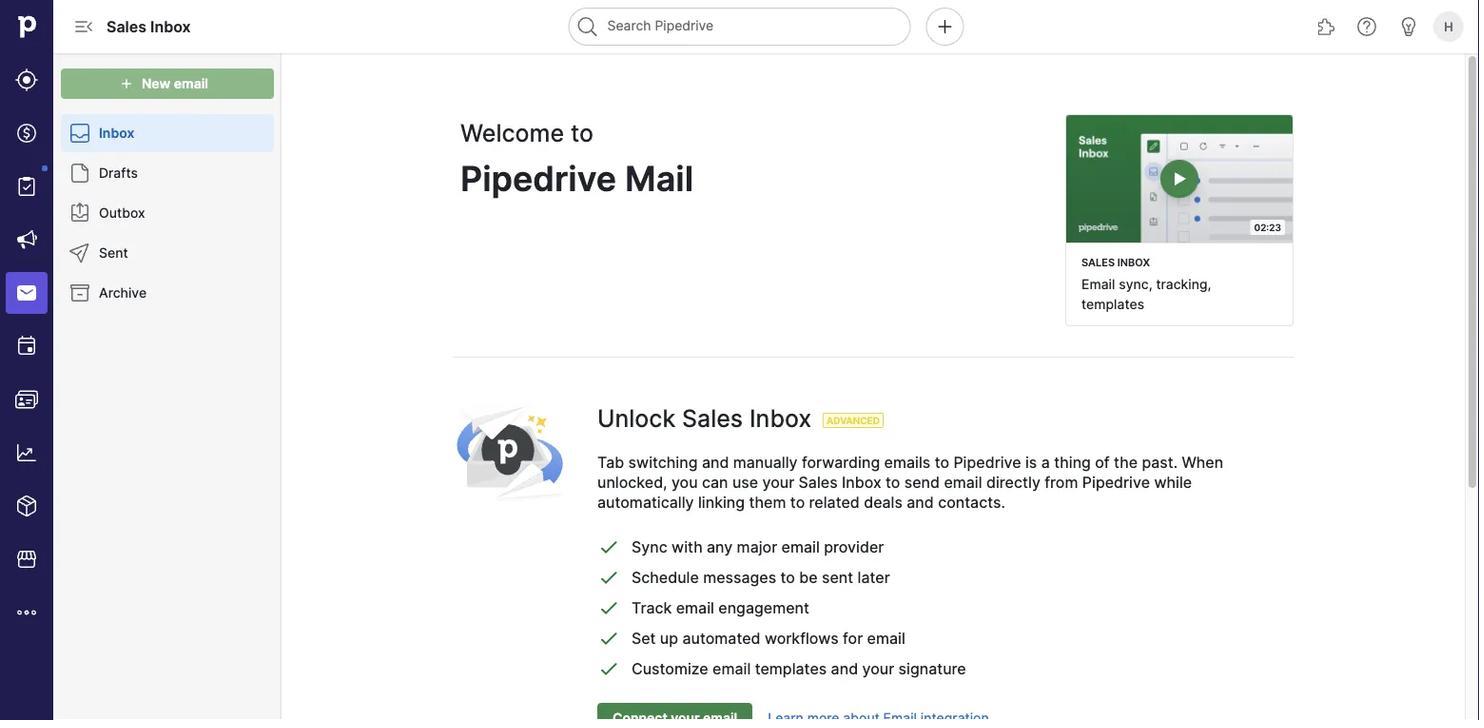 Task type: vqa. For each thing, say whether or not it's contained in the screenshot.
is
yes



Task type: locate. For each thing, give the bounding box(es) containing it.
0 vertical spatial your
[[762, 473, 795, 492]]

schedule
[[632, 568, 699, 586]]

3 color positive image from the top
[[597, 596, 620, 619]]

automatically
[[597, 493, 694, 512]]

and down for at the bottom right
[[831, 659, 858, 678]]

mail
[[625, 158, 694, 199]]

sent
[[99, 245, 128, 261]]

color secondary image inside sent link
[[68, 242, 91, 264]]

sales inbox email sync, tracking, templates
[[1082, 256, 1211, 312]]

menu toggle image
[[72, 15, 95, 38]]

0 vertical spatial pipedrive
[[460, 158, 617, 199]]

drafts
[[99, 165, 138, 181]]

track
[[632, 598, 672, 617]]

manually
[[733, 453, 798, 472]]

color secondary image left archive on the top of page
[[68, 282, 91, 304]]

1 color positive image from the top
[[597, 535, 620, 558]]

unlocked,
[[597, 473, 667, 492]]

color secondary image inside outbox link
[[68, 202, 91, 225]]

from
[[1045, 473, 1078, 492]]

color positive image left sync
[[597, 535, 620, 558]]

3 color secondary image from the top
[[68, 282, 91, 304]]

the
[[1114, 453, 1138, 472]]

color positive image left "schedule"
[[597, 566, 620, 589]]

1 vertical spatial pipedrive
[[954, 453, 1021, 472]]

to up send at the bottom right
[[935, 453, 949, 472]]

templates inside "sales inbox email sync, tracking, templates"
[[1082, 296, 1145, 312]]

set
[[632, 629, 656, 647]]

color secondary image left drafts
[[68, 162, 91, 185]]

and
[[702, 453, 729, 472], [907, 493, 934, 512], [831, 659, 858, 678]]

your down for at the bottom right
[[862, 659, 894, 678]]

contacts.
[[938, 493, 1005, 512]]

0 horizontal spatial your
[[762, 473, 795, 492]]

email right for at the bottom right
[[867, 629, 905, 647]]

templates
[[1082, 296, 1145, 312], [755, 659, 827, 678]]

color positive image down color positive icon
[[597, 657, 620, 680]]

1 color secondary image from the top
[[68, 162, 91, 185]]

1 horizontal spatial pipedrive
[[954, 453, 1021, 472]]

1 vertical spatial color secondary image
[[68, 242, 91, 264]]

color positive image
[[597, 535, 620, 558], [597, 566, 620, 589], [597, 596, 620, 619], [597, 657, 620, 680]]

menu item
[[0, 266, 53, 320]]

0 vertical spatial color secondary image
[[68, 122, 91, 145]]

color positive image up color positive icon
[[597, 596, 620, 619]]

when
[[1182, 453, 1224, 472]]

1 vertical spatial your
[[862, 659, 894, 678]]

0 vertical spatial sales
[[107, 17, 147, 36]]

color positive image for sync
[[597, 535, 620, 558]]

archive
[[99, 285, 147, 301]]

products image
[[15, 495, 38, 517]]

outbox link
[[61, 194, 274, 232]]

a
[[1041, 453, 1050, 472]]

2 vertical spatial pipedrive
[[1082, 473, 1150, 492]]

1 vertical spatial templates
[[755, 659, 827, 678]]

sales
[[107, 17, 147, 36], [682, 404, 743, 433], [799, 473, 838, 492]]

0 horizontal spatial pipedrive
[[460, 158, 617, 199]]

color positive image for schedule
[[597, 566, 620, 589]]

quick add image
[[934, 15, 957, 38]]

Search Pipedrive field
[[568, 8, 911, 46]]

pipedrive mail
[[460, 158, 694, 199]]

color secondary image
[[68, 162, 91, 185], [68, 242, 91, 264], [68, 282, 91, 304]]

sync,
[[1119, 276, 1153, 292]]

pipedrive up directly
[[954, 453, 1021, 472]]

2 color positive image from the top
[[597, 566, 620, 589]]

messages
[[703, 568, 776, 586]]

2 color secondary image from the top
[[68, 202, 91, 225]]

up
[[660, 629, 678, 647]]

directly
[[986, 473, 1041, 492]]

color secondary image inside archive link
[[68, 282, 91, 304]]

pipedrive down welcome to
[[460, 158, 617, 199]]

use
[[732, 473, 758, 492]]

menu
[[0, 0, 53, 720]]

1 vertical spatial and
[[907, 493, 934, 512]]

0 horizontal spatial templates
[[755, 659, 827, 678]]

color secondary image inside the drafts "link"
[[68, 162, 91, 185]]

2 horizontal spatial sales
[[799, 473, 838, 492]]

drafts link
[[61, 154, 274, 192]]

pipedrive down the
[[1082, 473, 1150, 492]]

be
[[799, 568, 818, 586]]

and down send at the bottom right
[[907, 493, 934, 512]]

color secondary image for outbox
[[68, 202, 91, 225]]

templates down email
[[1082, 296, 1145, 312]]

0 vertical spatial color secondary image
[[68, 162, 91, 185]]

for
[[843, 629, 863, 647]]

0 vertical spatial templates
[[1082, 296, 1145, 312]]

0 horizontal spatial and
[[702, 453, 729, 472]]

thing
[[1054, 453, 1091, 472]]

campaigns image
[[15, 228, 38, 251]]

1 horizontal spatial templates
[[1082, 296, 1145, 312]]

major
[[737, 537, 777, 556]]

and up can
[[702, 453, 729, 472]]

email up the contacts.
[[944, 473, 982, 492]]

sales right 'menu toggle' 'image'
[[107, 17, 147, 36]]

inbox
[[150, 17, 191, 36], [99, 125, 134, 141], [750, 404, 811, 433], [842, 473, 881, 492]]

templates down workflows
[[755, 659, 827, 678]]

pipedrive
[[460, 158, 617, 199], [954, 453, 1021, 472], [1082, 473, 1150, 492]]

quick help image
[[1356, 15, 1378, 38]]

2 vertical spatial and
[[831, 659, 858, 678]]

color secondary image for sent
[[68, 242, 91, 264]]

sales inbox
[[107, 17, 191, 36]]

engagement
[[718, 598, 809, 617]]

sales up can
[[682, 404, 743, 433]]

email
[[944, 473, 982, 492], [782, 537, 820, 556], [676, 598, 714, 617], [867, 629, 905, 647], [713, 659, 751, 678]]

of
[[1095, 453, 1110, 472]]

inbox link
[[61, 114, 274, 152]]

2 vertical spatial color secondary image
[[68, 282, 91, 304]]

later
[[858, 568, 890, 586]]

color secondary image left outbox
[[68, 202, 91, 225]]

color secondary image
[[68, 122, 91, 145], [68, 202, 91, 225]]

switching
[[628, 453, 698, 472]]

color secondary image inside the inbox link
[[68, 122, 91, 145]]

to
[[571, 119, 594, 147], [935, 453, 949, 472], [886, 473, 900, 492], [790, 493, 805, 512], [781, 568, 795, 586]]

your up them
[[762, 473, 795, 492]]

customize email templates and your signature
[[632, 659, 966, 678]]

inbox right 'menu toggle' 'image'
[[150, 17, 191, 36]]

2 vertical spatial sales
[[799, 473, 838, 492]]

1 color secondary image from the top
[[68, 122, 91, 145]]

sales up related
[[799, 473, 838, 492]]

4 color positive image from the top
[[597, 657, 620, 680]]

your
[[762, 473, 795, 492], [862, 659, 894, 678]]

home image
[[12, 12, 41, 41]]

1 vertical spatial color secondary image
[[68, 202, 91, 225]]

color secondary image left sent
[[68, 242, 91, 264]]

2 color secondary image from the top
[[68, 242, 91, 264]]

email inside 'tab switching and manually forwarding emails to pipedrive is a thing of the past. when unlocked, you can use your sales inbox to send email directly from pipedrive while automatically linking them to related deals and contacts.'
[[944, 473, 982, 492]]

1 horizontal spatial and
[[831, 659, 858, 678]]

tracking,
[[1156, 276, 1211, 292]]

h button
[[1430, 8, 1468, 46]]

inbox down forwarding
[[842, 473, 881, 492]]

signature
[[899, 659, 966, 678]]

color secondary image right the deals image
[[68, 122, 91, 145]]

2 horizontal spatial and
[[907, 493, 934, 512]]

1 horizontal spatial your
[[862, 659, 894, 678]]

1 horizontal spatial sales
[[682, 404, 743, 433]]

welcome
[[460, 119, 564, 147]]

color secondary image for archive
[[68, 282, 91, 304]]

1 vertical spatial sales
[[682, 404, 743, 433]]

color secondary image for inbox
[[68, 122, 91, 145]]



Task type: describe. For each thing, give the bounding box(es) containing it.
h
[[1444, 19, 1453, 34]]

color undefined image
[[15, 175, 38, 198]]

customize
[[632, 659, 708, 678]]

send
[[904, 473, 940, 492]]

sent
[[822, 568, 853, 586]]

any
[[707, 537, 733, 556]]

past.
[[1142, 453, 1178, 472]]

inbox up manually
[[750, 404, 811, 433]]

insights image
[[15, 441, 38, 464]]

leads image
[[15, 68, 38, 91]]

linking
[[698, 493, 745, 512]]

0 vertical spatial and
[[702, 453, 729, 472]]

inbox up drafts
[[99, 125, 134, 141]]

to right them
[[790, 493, 805, 512]]

track email engagement
[[632, 598, 809, 617]]

welcome to
[[460, 119, 594, 147]]

to up pipedrive mail
[[571, 119, 594, 147]]

set up automated workflows for email
[[632, 629, 905, 647]]

email down automated
[[713, 659, 751, 678]]

to up deals
[[886, 473, 900, 492]]

color positive image for track
[[597, 596, 620, 619]]

marketplace image
[[15, 548, 38, 571]]

sent link
[[61, 234, 274, 272]]

workflows
[[765, 629, 839, 647]]

color positive image for customize
[[597, 657, 620, 680]]

sync with any major email provider
[[632, 537, 884, 556]]

color secondary image for drafts
[[68, 162, 91, 185]]

to left be
[[781, 568, 795, 586]]

color positive image
[[597, 627, 620, 650]]

email up be
[[782, 537, 820, 556]]

0 horizontal spatial sales
[[107, 17, 147, 36]]

can
[[702, 473, 728, 492]]

contacts image
[[15, 388, 38, 411]]

related
[[809, 493, 860, 512]]

deals
[[864, 493, 903, 512]]

tab
[[597, 453, 624, 472]]

forwarding
[[802, 453, 880, 472]]

inbox
[[1118, 256, 1150, 269]]

sales inbox image
[[1066, 115, 1293, 242]]

while
[[1154, 473, 1192, 492]]

archive link
[[61, 274, 274, 312]]

2 horizontal spatial pipedrive
[[1082, 473, 1150, 492]]

sales inbox image
[[15, 282, 38, 304]]

outbox
[[99, 205, 145, 221]]

email
[[1082, 276, 1115, 292]]

inbox inside 'tab switching and manually forwarding emails to pipedrive is a thing of the past. when unlocked, you can use your sales inbox to send email directly from pipedrive while automatically linking them to related deals and contacts.'
[[842, 473, 881, 492]]

automated
[[682, 629, 761, 647]]

deals image
[[15, 122, 38, 145]]

emails
[[884, 453, 931, 472]]

with
[[672, 537, 703, 556]]

sync
[[632, 537, 668, 556]]

sales assistant image
[[1397, 15, 1420, 38]]

them
[[749, 493, 786, 512]]

more image
[[15, 601, 38, 624]]

activities image
[[15, 335, 38, 358]]

provider
[[824, 537, 884, 556]]

email up up
[[676, 598, 714, 617]]

tab switching and manually forwarding emails to pipedrive is a thing of the past. when unlocked, you can use your sales inbox to send email directly from pipedrive while automatically linking them to related deals and contacts.
[[597, 453, 1224, 512]]

your inside 'tab switching and manually forwarding emails to pipedrive is a thing of the past. when unlocked, you can use your sales inbox to send email directly from pipedrive while automatically linking them to related deals and contacts.'
[[762, 473, 795, 492]]

sales inside 'tab switching and manually forwarding emails to pipedrive is a thing of the past. when unlocked, you can use your sales inbox to send email directly from pipedrive while automatically linking them to related deals and contacts.'
[[799, 473, 838, 492]]

unlock
[[597, 404, 676, 433]]

sales
[[1082, 256, 1115, 269]]

is
[[1025, 453, 1037, 472]]

unlock sales inbox
[[597, 404, 811, 433]]

schedule messages to be sent later
[[632, 568, 890, 586]]

you
[[672, 473, 698, 492]]



